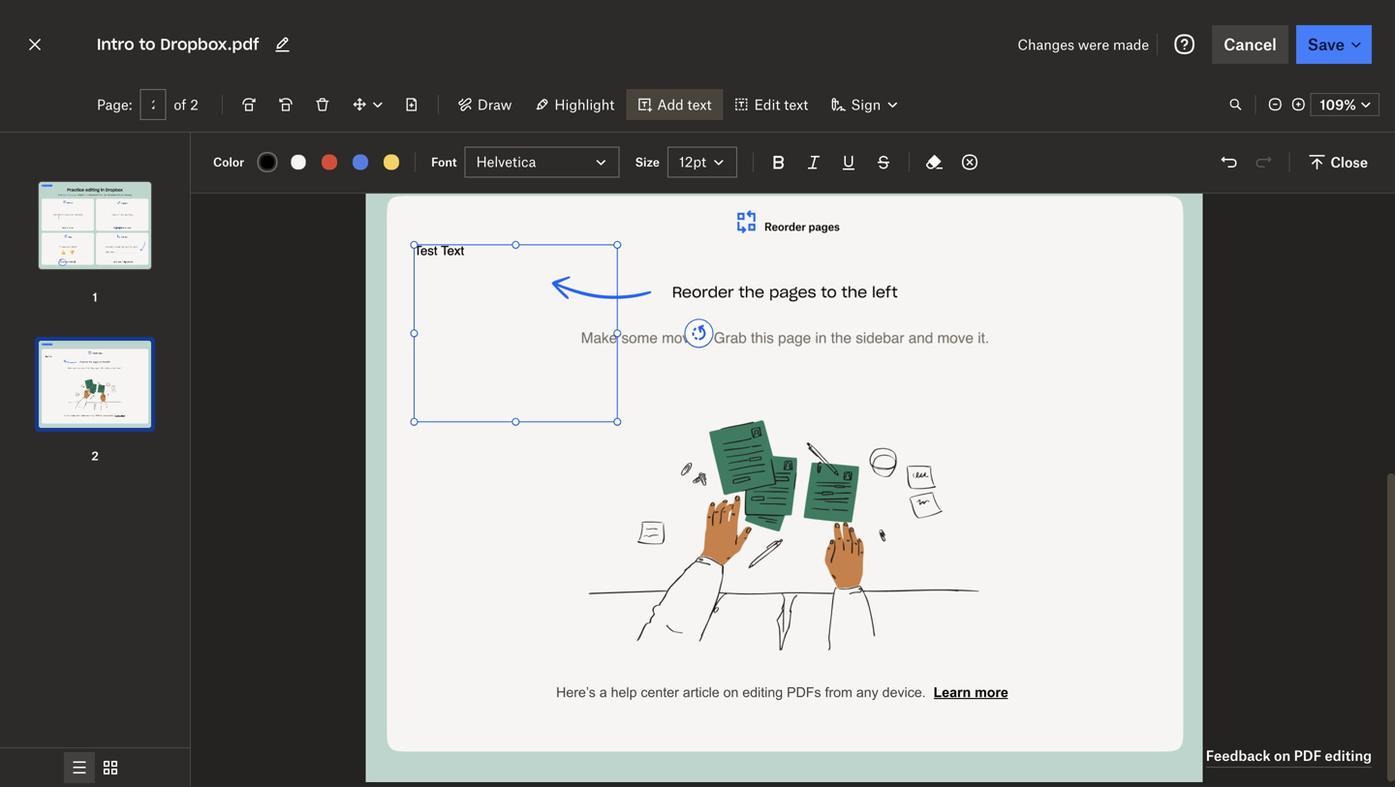 Task type: vqa. For each thing, say whether or not it's contained in the screenshot.
Page 2. Selected thumbnail preview element
yes



Task type: describe. For each thing, give the bounding box(es) containing it.
page 1. selectable thumbnail preview element
[[33, 148, 157, 307]]

changes
[[1018, 36, 1074, 53]]

Font button
[[465, 147, 620, 178]]

on
[[1274, 748, 1291, 764]]

intro
[[97, 34, 134, 54]]

to
[[139, 34, 155, 54]]

draw button
[[447, 89, 524, 120]]

editing
[[1325, 748, 1372, 764]]

page 2. selected thumbnail preview element
[[33, 307, 157, 466]]

cancel image
[[23, 29, 47, 60]]

changes were made
[[1018, 36, 1149, 53]]

undo image
[[1217, 151, 1240, 174]]

strikethrough image
[[872, 151, 895, 174]]

0 vertical spatial 2
[[190, 96, 199, 113]]

made
[[1113, 36, 1149, 53]]

Button to change sidebar grid view to list view radio
[[64, 753, 95, 784]]

sign
[[851, 96, 881, 113]]

draw
[[478, 96, 512, 113]]

delete image
[[958, 151, 981, 174]]

feedback on pdf editing button
[[1206, 745, 1372, 768]]

Size button
[[667, 147, 737, 178]]

add text
[[657, 96, 712, 113]]

feedback
[[1206, 748, 1271, 764]]

highlight button
[[524, 89, 626, 120]]

text for add text
[[687, 96, 712, 113]]

109%
[[1320, 96, 1356, 113]]

save button
[[1296, 25, 1372, 64]]

1
[[92, 290, 97, 305]]

page:
[[97, 96, 132, 113]]

size
[[635, 155, 660, 170]]

eraser image
[[923, 151, 947, 174]]

text for edit text
[[784, 96, 808, 113]]

feedback on pdf editing
[[1206, 748, 1372, 764]]



Task type: locate. For each thing, give the bounding box(es) containing it.
1 horizontal spatial 2
[[190, 96, 199, 113]]

font
[[431, 155, 457, 170]]

Button to change sidebar list view to grid view radio
[[95, 753, 126, 784]]

of
[[174, 96, 186, 113]]

1 horizontal spatial text
[[784, 96, 808, 113]]

2 text from the left
[[784, 96, 808, 113]]

underline image
[[837, 151, 860, 174]]

save
[[1308, 35, 1345, 54]]

2 inside "element"
[[91, 449, 99, 464]]

bold image
[[767, 151, 791, 174]]

0 horizontal spatial text
[[687, 96, 712, 113]]

dropbox.pdf
[[160, 34, 259, 54]]

color
[[213, 155, 244, 170]]

text right add
[[687, 96, 712, 113]]

close
[[1330, 154, 1368, 171]]

edit text
[[754, 96, 808, 113]]

edit
[[754, 96, 780, 113]]

helvetica
[[476, 154, 536, 170]]

sign button
[[820, 89, 908, 120]]

add
[[657, 96, 684, 113]]

cancel
[[1224, 35, 1277, 54]]

2
[[190, 96, 199, 113], [91, 449, 99, 464]]

109% button
[[1310, 93, 1380, 116]]

option group
[[0, 748, 190, 788]]

close button
[[1298, 147, 1380, 178]]

add text button
[[626, 89, 723, 120]]

text right edit in the right of the page
[[784, 96, 808, 113]]

highlight
[[555, 96, 615, 113]]

edit text button
[[723, 89, 820, 120]]

were
[[1078, 36, 1109, 53]]

cancel button
[[1212, 25, 1288, 64]]

of 2
[[174, 96, 199, 113]]

1 text from the left
[[687, 96, 712, 113]]

text
[[687, 96, 712, 113], [784, 96, 808, 113]]

intro to dropbox.pdf
[[97, 34, 259, 54]]

pdf
[[1294, 748, 1322, 764]]

1 vertical spatial 2
[[91, 449, 99, 464]]

12pt
[[679, 154, 706, 170]]

italic image
[[802, 151, 825, 174]]

0 horizontal spatial 2
[[91, 449, 99, 464]]



